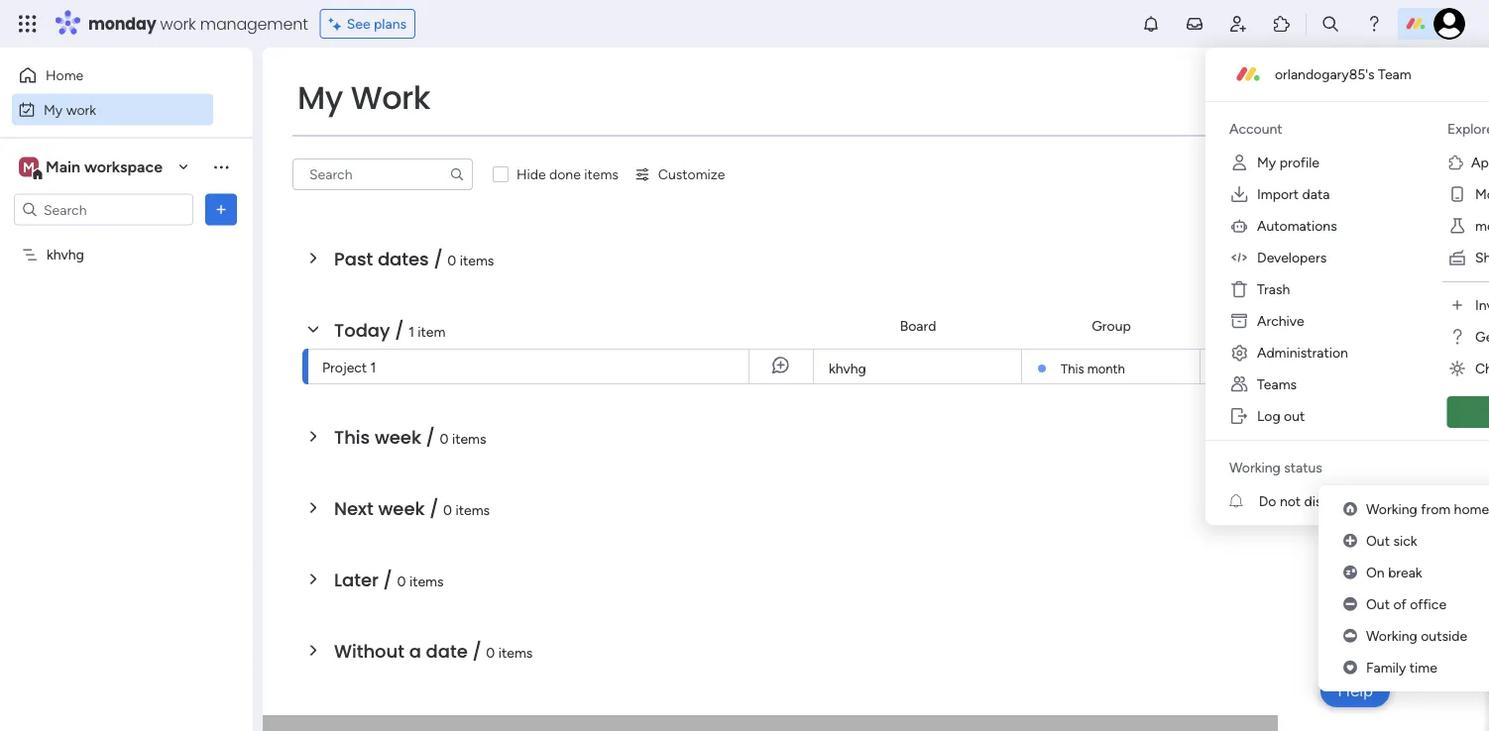 Task type: locate. For each thing, give the bounding box(es) containing it.
group
[[1092, 318, 1131, 335]]

past dates / 0 items
[[334, 246, 494, 272]]

1 vertical spatial working
[[1366, 501, 1418, 518]]

0 vertical spatial khvhg
[[47, 246, 84, 263]]

week for this
[[375, 425, 421, 450]]

/ right date
[[472, 639, 482, 664]]

2 out from the top
[[1366, 596, 1390, 613]]

my down home
[[44, 101, 63, 118]]

0 vertical spatial this
[[1061, 361, 1084, 377]]

working up out sick
[[1366, 501, 1418, 518]]

apps image
[[1272, 14, 1292, 34]]

log out
[[1257, 408, 1305, 425]]

workspace selection element
[[19, 155, 166, 181]]

options image
[[211, 200, 231, 220]]

0 inside without a date / 0 items
[[486, 645, 495, 661]]

items up next week / 0 items
[[452, 430, 486, 447]]

working for working from home
[[1366, 501, 1418, 518]]

week right next
[[378, 496, 425, 522]]

orlandogary85's
[[1275, 66, 1375, 83]]

0 vertical spatial working
[[1230, 459, 1281, 476]]

0 horizontal spatial khvhg
[[47, 246, 84, 263]]

gary orlando image
[[1434, 8, 1466, 40]]

app
[[1472, 154, 1489, 171]]

items inside 'this week / 0 items'
[[452, 430, 486, 447]]

my work button
[[12, 94, 213, 125]]

None search field
[[293, 159, 473, 190]]

0 horizontal spatial work
[[66, 101, 96, 118]]

week
[[375, 425, 421, 450], [378, 496, 425, 522]]

1 vertical spatial work
[[66, 101, 96, 118]]

my right my profile image
[[1257, 154, 1276, 171]]

working status ooo image
[[1344, 596, 1357, 613]]

Filter dashboard by text search field
[[293, 159, 473, 190]]

out left the of
[[1366, 596, 1390, 613]]

management
[[200, 12, 308, 35]]

my for my work
[[297, 76, 343, 120]]

0 inside past dates / 0 items
[[448, 252, 456, 269]]

khvhg
[[47, 246, 84, 263], [829, 360, 866, 377]]

work right monday
[[160, 12, 196, 35]]

on right working status on break icon
[[1366, 565, 1385, 582]]

am
[[1437, 357, 1457, 373]]

select product image
[[18, 14, 38, 34]]

1 vertical spatial week
[[378, 496, 425, 522]]

teams link
[[1214, 369, 1416, 401]]

working
[[1230, 459, 1281, 476], [1366, 501, 1418, 518], [1366, 628, 1418, 645]]

items down 'this week / 0 items'
[[456, 502, 490, 519]]

trash link
[[1214, 274, 1416, 305]]

0 vertical spatial 1
[[409, 323, 414, 340]]

week up next week / 0 items
[[375, 425, 421, 450]]

work
[[160, 12, 196, 35], [66, 101, 96, 118]]

option
[[0, 237, 253, 241]]

items right later
[[409, 573, 444, 590]]

1 left "item"
[[409, 323, 414, 340]]

1 vertical spatial 1
[[370, 359, 376, 376]]

from
[[1421, 501, 1451, 518]]

0 down 'this week / 0 items'
[[443, 502, 452, 519]]

shortcuts image
[[1448, 248, 1468, 268]]

log
[[1257, 408, 1281, 425]]

1 vertical spatial this
[[334, 425, 370, 450]]

see plans button
[[320, 9, 416, 39]]

1 horizontal spatial this
[[1061, 361, 1084, 377]]

0 vertical spatial out
[[1366, 533, 1390, 550]]

archive link
[[1214, 305, 1416, 337]]

team
[[1378, 66, 1412, 83]]

1 out from the top
[[1366, 533, 1390, 550]]

time
[[1410, 660, 1438, 677]]

working outside
[[1366, 628, 1468, 645]]

my inside button
[[44, 101, 63, 118]]

people
[[1239, 318, 1281, 335]]

0 right dates
[[448, 252, 456, 269]]

import data
[[1257, 186, 1330, 203]]

search image
[[449, 167, 465, 182]]

1 vertical spatial on
[[1366, 565, 1385, 582]]

log out image
[[1230, 407, 1249, 426]]

work inside my work button
[[66, 101, 96, 118]]

this
[[1061, 361, 1084, 377], [334, 425, 370, 450]]

1 vertical spatial out
[[1366, 596, 1390, 613]]

out sick
[[1366, 533, 1418, 550]]

1 horizontal spatial my
[[297, 76, 343, 120]]

0 horizontal spatial my
[[44, 101, 63, 118]]

2 horizontal spatial my
[[1257, 154, 1276, 171]]

past
[[334, 246, 373, 272]]

archive image
[[1230, 311, 1249, 331]]

disturb
[[1304, 493, 1348, 510]]

workspace
[[84, 158, 163, 177]]

teams image
[[1230, 375, 1249, 395]]

invite members image
[[1448, 295, 1468, 315]]

next week / 0 items
[[334, 496, 490, 522]]

my for my profile
[[1257, 154, 1276, 171]]

hide done items
[[517, 166, 619, 183]]

my work
[[44, 101, 96, 118]]

1 horizontal spatial work
[[160, 12, 196, 35]]

import
[[1257, 186, 1299, 203]]

data
[[1303, 186, 1330, 203]]

automations
[[1257, 218, 1337, 235]]

trash
[[1257, 281, 1290, 298]]

items right dates
[[460, 252, 494, 269]]

0 right later
[[397, 573, 406, 590]]

0 up next week / 0 items
[[440, 430, 449, 447]]

working status wfh image
[[1344, 501, 1357, 518]]

out left sick
[[1366, 533, 1390, 550]]

mo
[[1475, 186, 1489, 203]]

my profile
[[1257, 154, 1320, 171]]

0 horizontal spatial 1
[[370, 359, 376, 376]]

working up v2 surfce notifications image
[[1230, 459, 1281, 476]]

0 vertical spatial week
[[375, 425, 421, 450]]

week for next
[[378, 496, 425, 522]]

items right date
[[499, 645, 533, 661]]

0 horizontal spatial this
[[334, 425, 370, 450]]

see plans
[[347, 15, 407, 32]]

profile
[[1280, 154, 1320, 171]]

0 inside next week / 0 items
[[443, 502, 452, 519]]

0 for next week /
[[443, 502, 452, 519]]

0 for past dates /
[[448, 252, 456, 269]]

this left month on the right of page
[[1061, 361, 1084, 377]]

ge
[[1475, 329, 1489, 346]]

working status family image
[[1344, 660, 1357, 677]]

administration
[[1257, 345, 1348, 361]]

this week / 0 items
[[334, 425, 486, 450]]

account
[[1230, 120, 1283, 137]]

1 vertical spatial khvhg
[[829, 360, 866, 377]]

workspace options image
[[211, 157, 231, 177]]

working up the family
[[1366, 628, 1418, 645]]

/ down 'this week / 0 items'
[[430, 496, 439, 522]]

v2 surfce notifications image
[[1230, 491, 1259, 512]]

on
[[1392, 493, 1410, 510], [1366, 565, 1385, 582]]

monday.labs image
[[1448, 216, 1468, 236]]

out for out sick
[[1366, 533, 1390, 550]]

working for working outside
[[1366, 628, 1418, 645]]

off
[[1454, 493, 1475, 510]]

home
[[1454, 501, 1489, 518]]

0 horizontal spatial on
[[1366, 565, 1385, 582]]

/
[[434, 246, 443, 272], [395, 318, 404, 343], [426, 425, 435, 450], [430, 496, 439, 522], [383, 568, 393, 593], [472, 639, 482, 664]]

this down the project 1
[[334, 425, 370, 450]]

this for month
[[1061, 361, 1084, 377]]

monday work management
[[88, 12, 308, 35]]

automations image
[[1230, 216, 1249, 236]]

0 right date
[[486, 645, 495, 661]]

working status sick image
[[1344, 533, 1357, 550]]

1 right project
[[370, 359, 376, 376]]

work down home
[[66, 101, 96, 118]]

0 inside 'this week / 0 items'
[[440, 430, 449, 447]]

family
[[1366, 660, 1406, 677]]

0 vertical spatial work
[[160, 12, 196, 35]]

sh
[[1475, 249, 1489, 266]]

1 horizontal spatial 1
[[409, 323, 414, 340]]

1 horizontal spatial on
[[1392, 493, 1410, 510]]

1
[[409, 323, 414, 340], [370, 359, 376, 376]]

on left from
[[1392, 493, 1410, 510]]

working for working status
[[1230, 459, 1281, 476]]

my left the "work"
[[297, 76, 343, 120]]

this month
[[1061, 361, 1125, 377]]

developers
[[1257, 249, 1327, 266]]

teams
[[1257, 376, 1297, 393]]

0 vertical spatial on
[[1392, 493, 1410, 510]]

2 vertical spatial working
[[1366, 628, 1418, 645]]



Task type: vqa. For each thing, say whether or not it's contained in the screenshot.
the right your
no



Task type: describe. For each thing, give the bounding box(es) containing it.
status
[[1284, 459, 1323, 476]]

out for out of office
[[1366, 596, 1390, 613]]

/ left "item"
[[395, 318, 404, 343]]

1 inside today / 1 item
[[409, 323, 414, 340]]

items right done
[[584, 166, 619, 183]]

project
[[322, 359, 367, 376]]

today / 1 item
[[334, 318, 446, 343]]

break
[[1388, 565, 1423, 582]]

items inside without a date / 0 items
[[499, 645, 533, 661]]

items inside later / 0 items
[[409, 573, 444, 590]]

help image
[[1364, 14, 1384, 34]]

date
[[426, 639, 468, 664]]

/ right dates
[[434, 246, 443, 272]]

search everything image
[[1321, 14, 1341, 34]]

project 1
[[322, 359, 376, 376]]

home button
[[12, 59, 213, 91]]

later
[[334, 568, 379, 593]]

office
[[1410, 596, 1447, 613]]

import data link
[[1214, 178, 1416, 210]]

my for my work
[[44, 101, 63, 118]]

customize
[[658, 166, 725, 183]]

mo
[[1475, 218, 1489, 235]]

monday
[[88, 12, 156, 35]]

month
[[1087, 361, 1125, 377]]

plans
[[374, 15, 407, 32]]

main
[[46, 158, 80, 177]]

09:00
[[1399, 357, 1434, 373]]

work for my
[[66, 101, 96, 118]]

outside
[[1421, 628, 1468, 645]]

do
[[1259, 493, 1277, 510]]

1 horizontal spatial khvhg
[[829, 360, 866, 377]]

next
[[334, 496, 374, 522]]

later / 0 items
[[334, 568, 444, 593]]

item
[[418, 323, 446, 340]]

help button
[[1321, 675, 1390, 708]]

notifications image
[[1141, 14, 1161, 34]]

on break
[[1366, 565, 1423, 582]]

invite members image
[[1229, 14, 1248, 34]]

working from home
[[1366, 501, 1489, 518]]

/ right later
[[383, 568, 393, 593]]

khvhg list box
[[0, 234, 253, 539]]

do not disturb
[[1259, 493, 1348, 510]]

trash image
[[1230, 280, 1249, 299]]

ch
[[1475, 360, 1489, 377]]

not
[[1280, 493, 1301, 510]]

this for week
[[334, 425, 370, 450]]

without a date / 0 items
[[334, 639, 533, 664]]

items inside past dates / 0 items
[[460, 252, 494, 269]]

work
[[351, 76, 430, 120]]

m
[[23, 159, 35, 176]]

my profile image
[[1230, 153, 1249, 173]]

on for on
[[1392, 493, 1410, 510]]

administration image
[[1230, 343, 1249, 363]]

khvhg link
[[826, 350, 1009, 386]]

board
[[900, 318, 936, 335]]

dates
[[378, 246, 429, 272]]

administration link
[[1214, 337, 1416, 369]]

done
[[549, 166, 581, 183]]

my work
[[297, 76, 430, 120]]

home
[[46, 67, 83, 84]]

explore
[[1448, 120, 1489, 137]]

working status
[[1230, 459, 1323, 476]]

out of office
[[1366, 596, 1447, 613]]

help
[[1338, 681, 1373, 702]]

out
[[1284, 408, 1305, 425]]

a
[[409, 639, 421, 664]]

import data image
[[1230, 184, 1249, 204]]

inv
[[1475, 297, 1489, 314]]

change theme image
[[1448, 359, 1468, 379]]

hide
[[517, 166, 546, 183]]

nov
[[1353, 357, 1377, 373]]

mobile app image
[[1448, 184, 1468, 204]]

customize button
[[627, 159, 733, 190]]

sick
[[1394, 533, 1418, 550]]

of
[[1394, 596, 1407, 613]]

main workspace
[[46, 158, 163, 177]]

get help image
[[1448, 327, 1468, 347]]

working status on break image
[[1344, 565, 1357, 582]]

Search in workspace field
[[42, 198, 166, 221]]

workspace image
[[19, 156, 39, 178]]

see
[[347, 15, 370, 32]]

developers image
[[1230, 248, 1249, 268]]

without
[[334, 639, 405, 664]]

on for on break
[[1366, 565, 1385, 582]]

archive
[[1257, 313, 1305, 330]]

my profile link
[[1214, 147, 1416, 178]]

nov 15, 09:00 am
[[1353, 357, 1457, 373]]

working status outside image
[[1344, 628, 1357, 645]]

v2 overdue deadline image
[[1327, 357, 1343, 376]]

work for monday
[[160, 12, 196, 35]]

orlandogary85's team
[[1275, 66, 1412, 83]]

items inside next week / 0 items
[[456, 502, 490, 519]]

15,
[[1380, 357, 1395, 373]]

0 for this week /
[[440, 430, 449, 447]]

khvhg inside list box
[[47, 246, 84, 263]]

inbox image
[[1185, 14, 1205, 34]]

/ up next week / 0 items
[[426, 425, 435, 450]]

0 inside later / 0 items
[[397, 573, 406, 590]]

family time
[[1366, 660, 1438, 677]]



